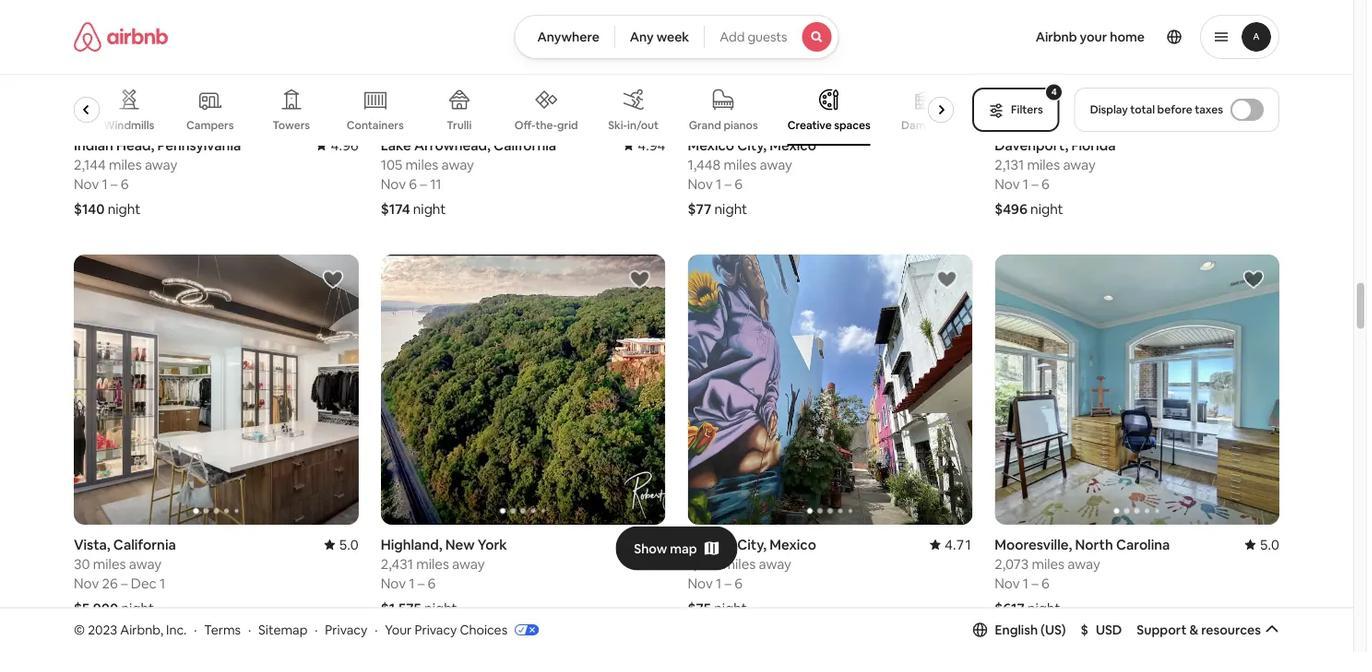 Task type: describe. For each thing, give the bounding box(es) containing it.
florida
[[1072, 136, 1116, 154]]

inc.
[[166, 622, 187, 638]]

support & resources button
[[1137, 622, 1280, 639]]

2,073
[[995, 555, 1029, 573]]

davenport, florida 2,131 miles away nov 1 – 6 $496 night
[[995, 136, 1116, 218]]

$1,575
[[381, 600, 422, 618]]

– inside "vista, california 30 miles away nov 26 – dec 1 $5,900 night"
[[121, 575, 128, 593]]

profile element
[[862, 0, 1280, 74]]

4.71
[[945, 536, 973, 554]]

display total before taxes
[[1091, 102, 1224, 117]]

nov inside "vista, california 30 miles away nov 26 – dec 1 $5,900 night"
[[74, 575, 99, 593]]

dec
[[131, 575, 157, 593]]

taxes
[[1195, 102, 1224, 117]]

filters button
[[973, 88, 1060, 132]]

1,447
[[688, 555, 720, 573]]

– for indian head, pennsylvania 2,144 miles away nov 1 – 6 $140 night
[[111, 175, 118, 193]]

miles for mexico city, mexico 1,448 miles away nov 1 – 6 $77 night
[[724, 155, 757, 173]]

nov for mooresville, north carolina 2,073 miles away nov 1 – 6 $617 night
[[995, 575, 1020, 593]]

display total before taxes button
[[1075, 88, 1280, 132]]

off-
[[515, 118, 536, 132]]

5.0 for vista, california 30 miles away nov 26 – dec 1 $5,900 night
[[339, 536, 359, 554]]

away for lake arrowhead, california 105 miles away nov 6 – 11 $174 night
[[442, 155, 474, 173]]

english
[[996, 622, 1039, 639]]

mooresville,
[[995, 536, 1073, 554]]

airbnb,
[[120, 622, 163, 638]]

$77
[[688, 200, 712, 218]]

11
[[430, 175, 442, 193]]

privacy link
[[325, 622, 368, 638]]

night inside davenport, florida 2,131 miles away nov 1 – 6 $496 night
[[1031, 200, 1064, 218]]

away for mexico city, mexico 1,448 miles away nov 1 – 6 $77 night
[[760, 155, 793, 173]]

add
[[720, 29, 745, 45]]

anywhere
[[538, 29, 600, 45]]

group for vista, california
[[74, 255, 359, 525]]

head,
[[116, 136, 155, 154]]

away for mexico city, mexico 1,447 miles away nov 1 – 6 $75 night
[[759, 555, 792, 573]]

before
[[1158, 102, 1193, 117]]

davenport,
[[995, 136, 1069, 154]]

4.96 out of 5 average rating image
[[623, 536, 666, 554]]

5.0 out of 5 average rating image
[[324, 536, 359, 554]]

ski-in/out
[[609, 118, 660, 132]]

– inside davenport, florida 2,131 miles away nov 1 – 6 $496 night
[[1032, 175, 1039, 193]]

add to wishlist: highland, new york image
[[629, 268, 651, 291]]

30
[[74, 555, 90, 573]]

pennsylvania
[[157, 136, 241, 154]]

week
[[657, 29, 690, 45]]

miles for mooresville, north carolina 2,073 miles away nov 1 – 6 $617 night
[[1032, 555, 1065, 573]]

creative
[[788, 118, 833, 132]]

guests
[[748, 29, 788, 45]]

– for highland, new york 2,431 miles away nov 1 – 6 $1,575 night
[[418, 575, 425, 593]]

mooresville, north carolina 2,073 miles away nov 1 – 6 $617 night
[[995, 536, 1171, 618]]

1 inside "vista, california 30 miles away nov 26 – dec 1 $5,900 night"
[[160, 575, 165, 593]]

north
[[1076, 536, 1114, 554]]

city, for 1,448
[[738, 136, 767, 154]]

airbnb your home
[[1036, 29, 1145, 45]]

group for highland, new york
[[381, 255, 666, 525]]

towers
[[273, 118, 311, 132]]

night for highland, new york 2,431 miles away nov 1 – 6 $1,575 night
[[425, 600, 457, 618]]

support & resources
[[1137, 622, 1262, 639]]

2 privacy from the left
[[415, 622, 457, 638]]

in/out
[[628, 118, 660, 132]]

total
[[1131, 102, 1156, 117]]

nov for indian head, pennsylvania 2,144 miles away nov 1 – 6 $140 night
[[74, 175, 99, 193]]

5.0 out of 5 average rating image
[[1246, 536, 1280, 554]]

2023
[[88, 622, 117, 638]]

add to wishlist: mexico city, mexico image
[[936, 268, 958, 291]]

night for mexico city, mexico 1,447 miles away nov 1 – 6 $75 night
[[715, 600, 748, 618]]

night for vista, california 30 miles away nov 26 – dec 1 $5,900 night
[[121, 600, 154, 618]]

any week button
[[615, 15, 705, 59]]

6 for mexico city, mexico 1,447 miles away nov 1 – 6 $75 night
[[735, 575, 743, 593]]

show map button
[[616, 527, 738, 571]]

6 for highland, new york 2,431 miles away nov 1 – 6 $1,575 night
[[428, 575, 436, 593]]

4.96 for pennsylvania
[[331, 136, 359, 154]]

miles for lake arrowhead, california 105 miles away nov 6 – 11 $174 night
[[406, 155, 439, 173]]

– for lake arrowhead, california 105 miles away nov 6 – 11 $174 night
[[420, 175, 427, 193]]

nov for mexico city, mexico 1,447 miles away nov 1 – 6 $75 night
[[688, 575, 713, 593]]

away for highland, new york 2,431 miles away nov 1 – 6 $1,575 night
[[452, 555, 485, 573]]

1,448
[[688, 155, 721, 173]]

nov for lake arrowhead, california 105 miles away nov 6 – 11 $174 night
[[381, 175, 406, 193]]

3 · from the left
[[315, 622, 318, 638]]

$ usd
[[1081, 622, 1123, 639]]

miles inside "vista, california 30 miles away nov 26 – dec 1 $5,900 night"
[[93, 555, 126, 573]]

1 for mexico city, mexico 1,448 miles away nov 1 – 6 $77 night
[[716, 175, 722, 193]]

miles for indian head, pennsylvania 2,144 miles away nov 1 – 6 $140 night
[[109, 155, 142, 173]]

add to wishlist: mooresville, north carolina image
[[1243, 268, 1265, 291]]

away inside "vista, california 30 miles away nov 26 – dec 1 $5,900 night"
[[129, 555, 162, 573]]

new
[[446, 536, 475, 554]]

© 2023 airbnb, inc. ·
[[74, 622, 197, 638]]

arrowhead,
[[414, 136, 491, 154]]

dammusi
[[902, 118, 951, 132]]

©
[[74, 622, 85, 638]]

creative spaces
[[788, 118, 871, 132]]

$75
[[688, 600, 712, 618]]

6 inside davenport, florida 2,131 miles away nov 1 – 6 $496 night
[[1042, 175, 1050, 193]]

spaces
[[835, 118, 871, 132]]

away inside davenport, florida 2,131 miles away nov 1 – 6 $496 night
[[1064, 155, 1096, 173]]

1 · from the left
[[194, 622, 197, 638]]

sitemap link
[[259, 622, 308, 638]]

highland,
[[381, 536, 443, 554]]

lake
[[381, 136, 411, 154]]

city, for 1,447
[[738, 536, 767, 554]]

grand
[[690, 118, 722, 132]]



Task type: locate. For each thing, give the bounding box(es) containing it.
$
[[1081, 622, 1089, 639]]

night up your privacy choices on the left of the page
[[425, 600, 457, 618]]

night for lake arrowhead, california 105 miles away nov 6 – 11 $174 night
[[413, 200, 446, 218]]

0 horizontal spatial 4.96
[[331, 136, 359, 154]]

– down indian at the top of page
[[111, 175, 118, 193]]

4.96 for york
[[638, 536, 666, 554]]

california inside "vista, california 30 miles away nov 26 – dec 1 $5,900 night"
[[113, 536, 176, 554]]

1 down 2,131
[[1023, 175, 1029, 193]]

$617
[[995, 600, 1025, 618]]

– for mexico city, mexico 1,447 miles away nov 1 – 6 $75 night
[[725, 575, 732, 593]]

windmills
[[104, 118, 155, 132]]

english (us) button
[[973, 622, 1067, 639]]

4.96 out of 5 average rating image
[[316, 136, 359, 154]]

night for mooresville, north carolina 2,073 miles away nov 1 – 6 $617 night
[[1028, 600, 1061, 618]]

none search field containing anywhere
[[514, 15, 840, 59]]

nov down 2,073
[[995, 575, 1020, 593]]

nov
[[74, 175, 99, 193], [381, 175, 406, 193], [688, 175, 713, 193], [995, 175, 1020, 193], [74, 575, 99, 593], [381, 575, 406, 593], [688, 575, 713, 593], [995, 575, 1020, 593]]

ski-
[[609, 118, 628, 132]]

support
[[1137, 622, 1187, 639]]

containers
[[347, 118, 405, 132]]

miles for highland, new york 2,431 miles away nov 1 – 6 $1,575 night
[[416, 555, 449, 573]]

1 horizontal spatial 4.96
[[638, 536, 666, 554]]

&
[[1190, 622, 1199, 639]]

filters
[[1012, 102, 1044, 117]]

usd
[[1096, 622, 1123, 639]]

your
[[1080, 29, 1108, 45]]

– inside the mexico city, mexico 1,447 miles away nov 1 – 6 $75 night
[[725, 575, 732, 593]]

1 for indian head, pennsylvania 2,144 miles away nov 1 – 6 $140 night
[[102, 175, 108, 193]]

1 for mooresville, north carolina 2,073 miles away nov 1 – 6 $617 night
[[1023, 575, 1029, 593]]

nov down 1,447
[[688, 575, 713, 593]]

4.96 left map
[[638, 536, 666, 554]]

nov inside indian head, pennsylvania 2,144 miles away nov 1 – 6 $140 night
[[74, 175, 99, 193]]

4.94 out of 5 average rating image
[[623, 136, 666, 154]]

night for mexico city, mexico 1,448 miles away nov 1 – 6 $77 night
[[715, 200, 748, 218]]

4.94
[[638, 136, 666, 154]]

1 vertical spatial 4.96
[[638, 536, 666, 554]]

1 horizontal spatial california
[[494, 136, 557, 154]]

away for indian head, pennsylvania 2,144 miles away nov 1 – 6 $140 night
[[145, 155, 177, 173]]

away down 'florida'
[[1064, 155, 1096, 173]]

1 city, from the top
[[738, 136, 767, 154]]

4.96 down containers
[[331, 136, 359, 154]]

6 down show map button
[[735, 575, 743, 593]]

night inside highland, new york 2,431 miles away nov 1 – 6 $1,575 night
[[425, 600, 457, 618]]

away right 1,447
[[759, 555, 792, 573]]

nov down 105
[[381, 175, 406, 193]]

105
[[381, 155, 403, 173]]

1 horizontal spatial 5.0
[[1261, 536, 1280, 554]]

pianos
[[725, 118, 759, 132]]

group for mooresville, north carolina
[[995, 255, 1280, 525]]

off-the-grid
[[515, 118, 579, 132]]

nov down 1,448
[[688, 175, 713, 193]]

highland, new york 2,431 miles away nov 1 – 6 $1,575 night
[[381, 536, 507, 618]]

1 down 2,431
[[409, 575, 415, 593]]

choices
[[460, 622, 508, 638]]

0 vertical spatial california
[[494, 136, 557, 154]]

6 down highland, at the bottom of page
[[428, 575, 436, 593]]

6 inside the mexico city, mexico 1,447 miles away nov 1 – 6 $75 night
[[735, 575, 743, 593]]

night inside "vista, california 30 miles away nov 26 – dec 1 $5,900 night"
[[121, 600, 154, 618]]

1 down 2,144
[[102, 175, 108, 193]]

add to wishlist: vista, california image
[[322, 268, 344, 291]]

any week
[[630, 29, 690, 45]]

– inside indian head, pennsylvania 2,144 miles away nov 1 – 6 $140 night
[[111, 175, 118, 193]]

5.0
[[339, 536, 359, 554], [1261, 536, 1280, 554]]

6 down mooresville,
[[1042, 575, 1050, 593]]

nov down 2,431
[[381, 575, 406, 593]]

–
[[111, 175, 118, 193], [420, 175, 427, 193], [725, 175, 732, 193], [1032, 175, 1039, 193], [121, 575, 128, 593], [418, 575, 425, 593], [725, 575, 732, 593], [1032, 575, 1039, 593]]

night inside the mexico city, mexico 1,447 miles away nov 1 – 6 $75 night
[[715, 600, 748, 618]]

terms link
[[204, 622, 241, 638]]

1 inside davenport, florida 2,131 miles away nov 1 – 6 $496 night
[[1023, 175, 1029, 193]]

night inside indian head, pennsylvania 2,144 miles away nov 1 – 6 $140 night
[[108, 200, 141, 218]]

terms · sitemap · privacy
[[204, 622, 368, 638]]

night right $140
[[108, 200, 141, 218]]

night inside lake arrowhead, california 105 miles away nov 6 – 11 $174 night
[[413, 200, 446, 218]]

indian head, pennsylvania 2,144 miles away nov 1 – 6 $140 night
[[74, 136, 241, 218]]

airbnb
[[1036, 29, 1078, 45]]

6 for indian head, pennsylvania 2,144 miles away nov 1 – 6 $140 night
[[121, 175, 129, 193]]

away down head,
[[145, 155, 177, 173]]

night up (us)
[[1028, 600, 1061, 618]]

6 left 11
[[409, 175, 417, 193]]

6 down davenport, at the top of page
[[1042, 175, 1050, 193]]

away for mooresville, north carolina 2,073 miles away nov 1 – 6 $617 night
[[1068, 555, 1101, 573]]

miles inside indian head, pennsylvania 2,144 miles away nov 1 – 6 $140 night
[[109, 155, 142, 173]]

2 · from the left
[[248, 622, 251, 638]]

– down mooresville,
[[1032, 575, 1039, 593]]

group for mexico city, mexico
[[688, 255, 973, 525]]

city, down pianos
[[738, 136, 767, 154]]

· right the inc.
[[194, 622, 197, 638]]

nov inside the mexico city, mexico 1,447 miles away nov 1 – 6 $75 night
[[688, 575, 713, 593]]

away inside indian head, pennsylvania 2,144 miles away nov 1 – 6 $140 night
[[145, 155, 177, 173]]

away inside highland, new york 2,431 miles away nov 1 – 6 $1,575 night
[[452, 555, 485, 573]]

away down new
[[452, 555, 485, 573]]

6 for mooresville, north carolina 2,073 miles away nov 1 – 6 $617 night
[[1042, 575, 1050, 593]]

trulli
[[447, 118, 472, 132]]

nov inside mooresville, north carolina 2,073 miles away nov 1 – 6 $617 night
[[995, 575, 1020, 593]]

1 inside mooresville, north carolina 2,073 miles away nov 1 – 6 $617 night
[[1023, 575, 1029, 593]]

6 inside highland, new york 2,431 miles away nov 1 – 6 $1,575 night
[[428, 575, 436, 593]]

2,431
[[381, 555, 413, 573]]

4 · from the left
[[375, 622, 378, 638]]

1 inside the mexico city, mexico 1,447 miles away nov 1 – 6 $75 night
[[716, 575, 722, 593]]

away down arrowhead,
[[442, 155, 474, 173]]

lake arrowhead, california 105 miles away nov 6 – 11 $174 night
[[381, 136, 557, 218]]

miles right 1,447
[[723, 555, 756, 573]]

$5,900
[[74, 600, 118, 618]]

0 horizontal spatial california
[[113, 536, 176, 554]]

english (us)
[[996, 622, 1067, 639]]

mexico
[[688, 136, 735, 154], [770, 136, 817, 154], [688, 536, 735, 554], [770, 536, 817, 554]]

miles down davenport, at the top of page
[[1028, 155, 1061, 173]]

· left privacy link
[[315, 622, 318, 638]]

– for mooresville, north carolina 2,073 miles away nov 1 – 6 $617 night
[[1032, 575, 1039, 593]]

night inside mooresville, north carolina 2,073 miles away nov 1 – 6 $617 night
[[1028, 600, 1061, 618]]

your privacy choices
[[385, 622, 508, 638]]

grid
[[558, 118, 579, 132]]

– inside mooresville, north carolina 2,073 miles away nov 1 – 6 $617 night
[[1032, 575, 1039, 593]]

nov inside mexico city, mexico 1,448 miles away nov 1 – 6 $77 night
[[688, 175, 713, 193]]

night right $75
[[715, 600, 748, 618]]

1 for mexico city, mexico 1,447 miles away nov 1 – 6 $75 night
[[716, 575, 722, 593]]

privacy right your
[[415, 622, 457, 638]]

away inside lake arrowhead, california 105 miles away nov 6 – 11 $174 night
[[442, 155, 474, 173]]

1
[[102, 175, 108, 193], [716, 175, 722, 193], [1023, 175, 1029, 193], [160, 575, 165, 593], [409, 575, 415, 593], [716, 575, 722, 593], [1023, 575, 1029, 593]]

· right terms link
[[248, 622, 251, 638]]

– up $1,575
[[418, 575, 425, 593]]

away inside mooresville, north carolina 2,073 miles away nov 1 – 6 $617 night
[[1068, 555, 1101, 573]]

nov down 2,144
[[74, 175, 99, 193]]

1 inside mexico city, mexico 1,448 miles away nov 1 – 6 $77 night
[[716, 175, 722, 193]]

map
[[670, 541, 698, 557]]

1 vertical spatial california
[[113, 536, 176, 554]]

show map
[[634, 541, 698, 557]]

nov inside lake arrowhead, california 105 miles away nov 6 – 11 $174 night
[[381, 175, 406, 193]]

– down show map button
[[725, 575, 732, 593]]

night inside mexico city, mexico 1,448 miles away nov 1 – 6 $77 night
[[715, 200, 748, 218]]

0 vertical spatial city,
[[738, 136, 767, 154]]

miles up 11
[[406, 155, 439, 173]]

resources
[[1202, 622, 1262, 639]]

anywhere button
[[514, 15, 615, 59]]

airbnb your home link
[[1025, 18, 1157, 56]]

privacy
[[325, 622, 368, 638], [415, 622, 457, 638]]

your
[[385, 622, 412, 638]]

night
[[108, 200, 141, 218], [413, 200, 446, 218], [715, 200, 748, 218], [1031, 200, 1064, 218], [121, 600, 154, 618], [425, 600, 457, 618], [715, 600, 748, 618], [1028, 600, 1061, 618]]

night down 11
[[413, 200, 446, 218]]

6 inside lake arrowhead, california 105 miles away nov 6 – 11 $174 night
[[409, 175, 417, 193]]

1 privacy from the left
[[325, 622, 368, 638]]

6 inside mooresville, north carolina 2,073 miles away nov 1 – 6 $617 night
[[1042, 575, 1050, 593]]

nov for mexico city, mexico 1,448 miles away nov 1 – 6 $77 night
[[688, 175, 713, 193]]

6 for mexico city, mexico 1,448 miles away nov 1 – 6 $77 night
[[735, 175, 743, 193]]

miles for mexico city, mexico 1,447 miles away nov 1 – 6 $75 night
[[723, 555, 756, 573]]

miles up 26
[[93, 555, 126, 573]]

home
[[1111, 29, 1145, 45]]

miles inside mooresville, north carolina 2,073 miles away nov 1 – 6 $617 night
[[1032, 555, 1065, 573]]

· left your
[[375, 622, 378, 638]]

– inside highland, new york 2,431 miles away nov 1 – 6 $1,575 night
[[418, 575, 425, 593]]

$496
[[995, 200, 1028, 218]]

night right $77
[[715, 200, 748, 218]]

miles inside lake arrowhead, california 105 miles away nov 6 – 11 $174 night
[[406, 155, 439, 173]]

miles inside the mexico city, mexico 1,447 miles away nov 1 – 6 $75 night
[[723, 555, 756, 573]]

miles down head,
[[109, 155, 142, 173]]

None search field
[[514, 15, 840, 59]]

nov down 30 on the left bottom of the page
[[74, 575, 99, 593]]

$174
[[381, 200, 410, 218]]

5.0 for mooresville, north carolina 2,073 miles away nov 1 – 6 $617 night
[[1261, 536, 1280, 554]]

nov for highland, new york 2,431 miles away nov 1 – 6 $1,575 night
[[381, 575, 406, 593]]

the-
[[536, 118, 558, 132]]

nov down 2,131
[[995, 175, 1020, 193]]

any
[[630, 29, 654, 45]]

1 right dec
[[160, 575, 165, 593]]

2,131
[[995, 155, 1025, 173]]

– inside mexico city, mexico 1,448 miles away nov 1 – 6 $77 night
[[725, 175, 732, 193]]

1 inside highland, new york 2,431 miles away nov 1 – 6 $1,575 night
[[409, 575, 415, 593]]

– down davenport, at the top of page
[[1032, 175, 1039, 193]]

campers
[[187, 118, 234, 132]]

miles down highland, at the bottom of page
[[416, 555, 449, 573]]

carolina
[[1117, 536, 1171, 554]]

6 inside mexico city, mexico 1,448 miles away nov 1 – 6 $77 night
[[735, 175, 743, 193]]

vista,
[[74, 536, 110, 554]]

26
[[102, 575, 118, 593]]

show
[[634, 541, 668, 557]]

mexico city, mexico 1,448 miles away nov 1 – 6 $77 night
[[688, 136, 817, 218]]

– left 11
[[420, 175, 427, 193]]

4.71 out of 5 average rating image
[[930, 536, 973, 554]]

miles right 1,448
[[724, 155, 757, 173]]

california up dec
[[113, 536, 176, 554]]

miles inside highland, new york 2,431 miles away nov 1 – 6 $1,575 night
[[416, 555, 449, 573]]

away down creative
[[760, 155, 793, 173]]

add guests
[[720, 29, 788, 45]]

vista, california 30 miles away nov 26 – dec 1 $5,900 night
[[74, 536, 176, 618]]

away up dec
[[129, 555, 162, 573]]

away down north
[[1068, 555, 1101, 573]]

group containing off-the-grid
[[11, 74, 962, 146]]

1 inside indian head, pennsylvania 2,144 miles away nov 1 – 6 $140 night
[[102, 175, 108, 193]]

display
[[1091, 102, 1129, 117]]

1 for highland, new york 2,431 miles away nov 1 – 6 $1,575 night
[[409, 575, 415, 593]]

night for indian head, pennsylvania 2,144 miles away nov 1 – 6 $140 night
[[108, 200, 141, 218]]

away inside mexico city, mexico 1,448 miles away nov 1 – 6 $77 night
[[760, 155, 793, 173]]

4.96
[[331, 136, 359, 154], [638, 536, 666, 554]]

6 inside indian head, pennsylvania 2,144 miles away nov 1 – 6 $140 night
[[121, 175, 129, 193]]

2 city, from the top
[[738, 536, 767, 554]]

1 down 2,073
[[1023, 575, 1029, 593]]

night right $496
[[1031, 200, 1064, 218]]

city, inside mexico city, mexico 1,448 miles away nov 1 – 6 $77 night
[[738, 136, 767, 154]]

privacy left your
[[325, 622, 368, 638]]

$140
[[74, 200, 105, 218]]

miles down mooresville,
[[1032, 555, 1065, 573]]

1 down 1,447
[[716, 575, 722, 593]]

away inside the mexico city, mexico 1,447 miles away nov 1 – 6 $75 night
[[759, 555, 792, 573]]

0 horizontal spatial 5.0
[[339, 536, 359, 554]]

(us)
[[1041, 622, 1067, 639]]

california down the off-
[[494, 136, 557, 154]]

sitemap
[[259, 622, 308, 638]]

add guests button
[[704, 15, 840, 59]]

0 vertical spatial 4.96
[[331, 136, 359, 154]]

1 down 1,448
[[716, 175, 722, 193]]

1 vertical spatial city,
[[738, 536, 767, 554]]

nov inside davenport, florida 2,131 miles away nov 1 – 6 $496 night
[[995, 175, 1020, 193]]

6 down head,
[[121, 175, 129, 193]]

terms
[[204, 622, 241, 638]]

0 horizontal spatial privacy
[[325, 622, 368, 638]]

– for mexico city, mexico 1,448 miles away nov 1 – 6 $77 night
[[725, 175, 732, 193]]

miles inside davenport, florida 2,131 miles away nov 1 – 6 $496 night
[[1028, 155, 1061, 173]]

1 5.0 from the left
[[339, 536, 359, 554]]

city, inside the mexico city, mexico 1,447 miles away nov 1 – 6 $75 night
[[738, 536, 767, 554]]

your privacy choices link
[[385, 622, 539, 640]]

nov inside highland, new york 2,431 miles away nov 1 – 6 $1,575 night
[[381, 575, 406, 593]]

city,
[[738, 136, 767, 154], [738, 536, 767, 554]]

6 down pianos
[[735, 175, 743, 193]]

california inside lake arrowhead, california 105 miles away nov 6 – 11 $174 night
[[494, 136, 557, 154]]

– right 26
[[121, 575, 128, 593]]

2 5.0 from the left
[[1261, 536, 1280, 554]]

city, right map
[[738, 536, 767, 554]]

york
[[478, 536, 507, 554]]

night up © 2023 airbnb, inc. ·
[[121, 600, 154, 618]]

– inside lake arrowhead, california 105 miles away nov 6 – 11 $174 night
[[420, 175, 427, 193]]

group
[[11, 74, 962, 146], [74, 255, 359, 525], [381, 255, 666, 525], [688, 255, 973, 525], [995, 255, 1280, 525]]

1 horizontal spatial privacy
[[415, 622, 457, 638]]

miles inside mexico city, mexico 1,448 miles away nov 1 – 6 $77 night
[[724, 155, 757, 173]]

– down grand pianos
[[725, 175, 732, 193]]



Task type: vqa. For each thing, say whether or not it's contained in the screenshot.


